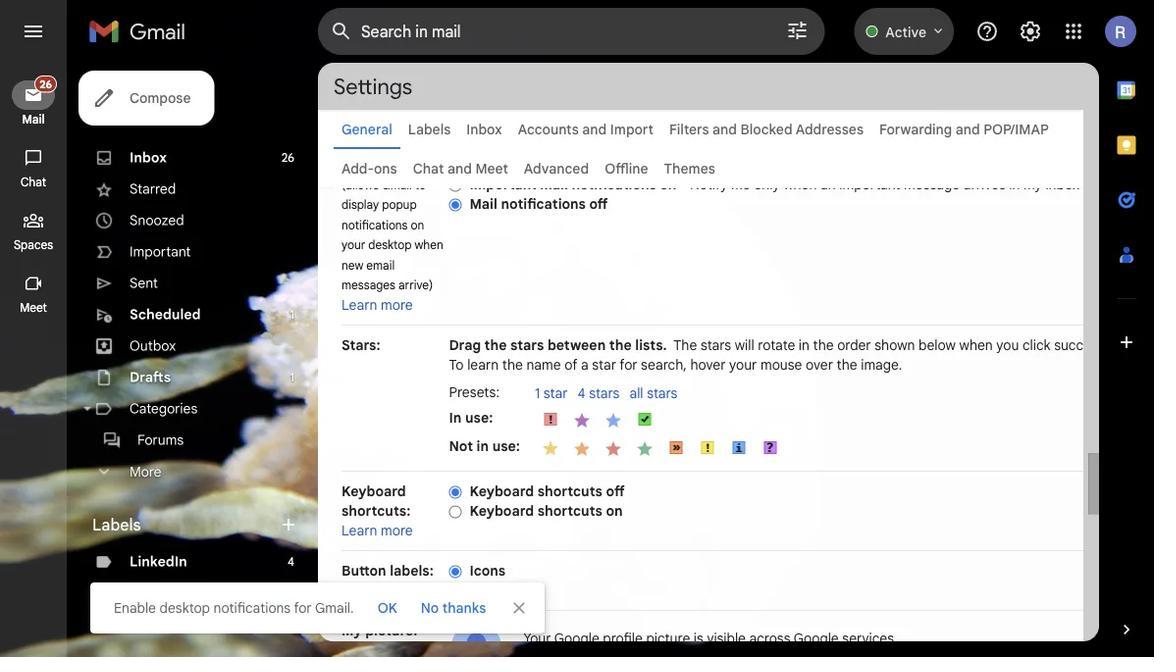 Task type: locate. For each thing, give the bounding box(es) containing it.
4 down a
[[578, 385, 586, 402]]

0 horizontal spatial star
[[544, 385, 568, 402]]

1 vertical spatial inbox link
[[130, 149, 167, 166]]

2 learn from the top
[[342, 522, 377, 539]]

mail inside the 'mail' heading
[[22, 112, 45, 127]]

when left 'an'
[[783, 176, 817, 193]]

26 inside navigation
[[39, 78, 52, 91]]

more for button
[[381, 582, 413, 599]]

mail
[[540, 176, 568, 193]]

shortcuts for on
[[538, 503, 603, 520]]

1 horizontal spatial 4
[[578, 385, 586, 402]]

1 vertical spatial off
[[606, 483, 625, 500]]

1 horizontal spatial your
[[729, 356, 757, 374]]

chat up "spaces" heading
[[21, 175, 46, 190]]

0 vertical spatial off
[[589, 195, 608, 213]]

more
[[381, 296, 413, 314], [381, 522, 413, 539], [381, 582, 413, 599]]

stars:
[[342, 337, 380, 354]]

on left -
[[660, 176, 677, 193]]

accounts and import link
[[518, 121, 654, 138]]

on
[[660, 176, 677, 193], [411, 218, 424, 233], [606, 503, 623, 520]]

stars inside the stars will rotate in the order shown below when you click successively. to learn the name of a star for search, hover your mouse over the image.
[[701, 337, 731, 354]]

themes link
[[664, 160, 715, 177]]

off down offline
[[589, 195, 608, 213]]

0 horizontal spatial chat
[[21, 175, 46, 190]]

for inside the stars will rotate in the order shown below when you click successively. to learn the name of a star for search, hover your mouse over the image.
[[620, 356, 638, 374]]

4 up the "enable desktop notifications for gmail."
[[288, 555, 294, 570]]

when inside (allows gmail to display popup notifications on your desktop when new email messages arrive) learn more
[[415, 238, 443, 253]]

0 vertical spatial important
[[470, 176, 537, 193]]

picture
[[646, 630, 690, 647]]

0 vertical spatial desktop
[[368, 238, 412, 253]]

stars up name
[[511, 337, 544, 354]]

inbox link up chat and meet link
[[467, 121, 502, 138]]

0 vertical spatial your
[[342, 238, 365, 253]]

chat and meet link
[[413, 160, 508, 177]]

meet up mail notifications off
[[475, 160, 508, 177]]

0 vertical spatial in
[[1009, 176, 1020, 193]]

shortcuts down keyboard shortcuts off
[[538, 503, 603, 520]]

chat heading
[[0, 175, 67, 190]]

for up 'all'
[[620, 356, 638, 374]]

google right across
[[794, 630, 839, 647]]

1 vertical spatial on
[[411, 218, 424, 233]]

mail right mail notifications off option
[[470, 195, 498, 213]]

support image
[[976, 20, 999, 43]]

in left my
[[1009, 176, 1020, 193]]

0 horizontal spatial important
[[130, 243, 191, 261]]

0 vertical spatial 26
[[39, 78, 52, 91]]

2 vertical spatial learn more link
[[342, 582, 413, 599]]

1 horizontal spatial important
[[470, 176, 537, 193]]

more down shortcuts:
[[381, 522, 413, 539]]

important up mail notifications off
[[470, 176, 537, 193]]

off up keyboard shortcuts on
[[606, 483, 625, 500]]

navigation
[[0, 63, 69, 658]]

inbox
[[1046, 176, 1080, 193]]

all stars link
[[630, 385, 688, 404]]

important down snoozed
[[130, 243, 191, 261]]

keyboard up shortcuts:
[[342, 483, 406, 500]]

0 vertical spatial inbox link
[[467, 121, 502, 138]]

0 horizontal spatial 26
[[39, 78, 52, 91]]

more inside "keyboard shortcuts: learn more"
[[381, 522, 413, 539]]

labels for labels heading on the left bottom
[[92, 515, 141, 535]]

gmail.
[[315, 600, 354, 617]]

important for important
[[130, 243, 191, 261]]

1 horizontal spatial google
[[794, 630, 839, 647]]

keyboard right keyboard shortcuts off radio
[[470, 483, 534, 500]]

1 horizontal spatial for
[[620, 356, 638, 374]]

order
[[838, 337, 871, 354]]

and right filters
[[713, 121, 737, 138]]

1 vertical spatial more
[[381, 522, 413, 539]]

only
[[754, 176, 780, 193]]

when inside the stars will rotate in the order shown below when you click successively. to learn the name of a star for search, hover your mouse over the image.
[[960, 337, 993, 354]]

the stars will rotate in the order shown below when you click successively. to learn the name of a star for search, hover your mouse over the image.
[[449, 337, 1135, 374]]

enable
[[114, 600, 156, 617]]

1 vertical spatial learn more link
[[342, 522, 413, 539]]

when for (allows gmail to display popup notifications on your desktop when new email messages arrive) learn more
[[415, 238, 443, 253]]

notifications down mail
[[501, 195, 586, 213]]

star inside the stars will rotate in the order shown below when you click successively. to learn the name of a star for search, hover your mouse over the image.
[[592, 356, 617, 374]]

0 horizontal spatial labels
[[92, 515, 141, 535]]

1 learn more link from the top
[[342, 296, 413, 314]]

1 horizontal spatial mail
[[470, 195, 498, 213]]

Keyboard shortcuts off radio
[[449, 485, 462, 500]]

the
[[485, 337, 507, 354], [609, 337, 632, 354], [813, 337, 834, 354], [502, 356, 523, 374], [837, 356, 858, 374]]

26
[[39, 78, 52, 91], [282, 151, 294, 165]]

meet down "spaces" heading
[[20, 301, 47, 316]]

0 vertical spatial inbox
[[467, 121, 502, 138]]

successively.
[[1054, 337, 1135, 354]]

keyboard for keyboard shortcuts: learn more
[[342, 483, 406, 500]]

0 horizontal spatial 4
[[288, 555, 294, 570]]

advanced search options image
[[778, 11, 817, 50]]

gmail
[[382, 178, 412, 192]]

accounts and import
[[518, 121, 654, 138]]

1 vertical spatial important
[[130, 243, 191, 261]]

shortcuts for off
[[538, 483, 603, 500]]

inbox
[[467, 121, 502, 138], [130, 149, 167, 166]]

chat up "to"
[[413, 160, 444, 177]]

0 horizontal spatial in
[[477, 438, 489, 455]]

(allows
[[342, 178, 379, 192]]

important
[[470, 176, 537, 193], [130, 243, 191, 261]]

0 horizontal spatial when
[[415, 238, 443, 253]]

hover
[[691, 356, 726, 374]]

my
[[1024, 176, 1042, 193]]

26 up the 'mail' heading
[[39, 78, 52, 91]]

on inside (allows gmail to display popup notifications on your desktop when new email messages arrive) learn more
[[411, 218, 424, 233]]

notifications left gmail.
[[214, 600, 291, 617]]

2 horizontal spatial in
[[1009, 176, 1020, 193]]

chat
[[413, 160, 444, 177], [21, 175, 46, 190]]

1 horizontal spatial labels
[[408, 121, 451, 138]]

labels up chat and meet link
[[408, 121, 451, 138]]

inbox up chat and meet link
[[467, 121, 502, 138]]

2 google from the left
[[794, 630, 839, 647]]

learn inside the "button labels: learn more"
[[342, 582, 377, 599]]

tab list
[[1099, 63, 1154, 587]]

1 horizontal spatial chat
[[413, 160, 444, 177]]

0 vertical spatial when
[[783, 176, 817, 193]]

1 for random
[[290, 587, 294, 601]]

navigation containing mail
[[0, 63, 69, 658]]

0 horizontal spatial on
[[411, 218, 424, 233]]

0 vertical spatial 4
[[578, 385, 586, 402]]

0 vertical spatial for
[[620, 356, 638, 374]]

more for keyboard
[[381, 522, 413, 539]]

1 for drafts
[[290, 371, 294, 385]]

1 vertical spatial 26
[[282, 151, 294, 165]]

2 shortcuts from the top
[[538, 503, 603, 520]]

2 vertical spatial on
[[606, 503, 623, 520]]

star right a
[[592, 356, 617, 374]]

notifications down display
[[342, 218, 408, 233]]

mail
[[22, 112, 45, 127], [470, 195, 498, 213]]

learn inside "keyboard shortcuts: learn more"
[[342, 522, 377, 539]]

1 vertical spatial shortcuts
[[538, 503, 603, 520]]

0 vertical spatial mail
[[22, 112, 45, 127]]

lists.
[[635, 337, 667, 354]]

in
[[1009, 176, 1020, 193], [799, 337, 810, 354], [477, 438, 489, 455]]

1 horizontal spatial on
[[606, 503, 623, 520]]

1 vertical spatial inbox
[[130, 149, 167, 166]]

0 horizontal spatial mail
[[22, 112, 45, 127]]

off for keyboard shortcuts off
[[606, 483, 625, 500]]

0 horizontal spatial your
[[342, 238, 365, 253]]

26 left add- on the left
[[282, 151, 294, 165]]

2 vertical spatial more
[[381, 582, 413, 599]]

0 horizontal spatial meet
[[20, 301, 47, 316]]

0 vertical spatial shortcuts
[[538, 483, 603, 500]]

1 vertical spatial for
[[294, 600, 312, 617]]

in up over
[[799, 337, 810, 354]]

for
[[620, 356, 638, 374], [294, 600, 312, 617]]

learn inside (allows gmail to display popup notifications on your desktop when new email messages arrive) learn more
[[342, 296, 377, 314]]

2 horizontal spatial on
[[660, 176, 677, 193]]

the left lists.
[[609, 337, 632, 354]]

in right not at left bottom
[[477, 438, 489, 455]]

and for filters
[[713, 121, 737, 138]]

0 vertical spatial learn
[[342, 296, 377, 314]]

presets:
[[449, 384, 500, 401]]

more up ok at the bottom
[[381, 582, 413, 599]]

chat inside chat 'heading'
[[21, 175, 46, 190]]

1 horizontal spatial star
[[592, 356, 617, 374]]

when for the stars will rotate in the order shown below when you click successively. to learn the name of a star for search, hover your mouse over the image.
[[960, 337, 993, 354]]

1 vertical spatial labels
[[92, 515, 141, 535]]

3 learn more link from the top
[[342, 582, 413, 599]]

on down keyboard shortcuts off
[[606, 503, 623, 520]]

learn more link down the "messages"
[[342, 296, 413, 314]]

1 horizontal spatial desktop
[[368, 238, 412, 253]]

0 vertical spatial more
[[381, 296, 413, 314]]

1 more from the top
[[381, 296, 413, 314]]

shortcuts up keyboard shortcuts on
[[538, 483, 603, 500]]

the
[[674, 337, 697, 354]]

1 vertical spatial mail
[[470, 195, 498, 213]]

2 more from the top
[[381, 522, 413, 539]]

inbox up starred
[[130, 149, 167, 166]]

addresses
[[796, 121, 864, 138]]

0 vertical spatial star
[[592, 356, 617, 374]]

learn down the button
[[342, 582, 377, 599]]

1 vertical spatial desktop
[[160, 600, 210, 617]]

keyboard right keyboard shortcuts on radio
[[470, 503, 534, 520]]

1 vertical spatial meet
[[20, 301, 47, 316]]

gmail image
[[88, 12, 195, 51]]

0 vertical spatial on
[[660, 176, 677, 193]]

1 vertical spatial when
[[415, 238, 443, 253]]

the up "learn"
[[485, 337, 507, 354]]

when up arrive)
[[415, 238, 443, 253]]

learn down shortcuts:
[[342, 522, 377, 539]]

stars up hover
[[701, 337, 731, 354]]

your
[[342, 238, 365, 253], [729, 356, 757, 374]]

0 horizontal spatial desktop
[[160, 600, 210, 617]]

mail heading
[[0, 112, 67, 128]]

Icons radio
[[449, 565, 462, 579]]

more inside the "button labels: learn more"
[[381, 582, 413, 599]]

notifications down import
[[572, 176, 656, 193]]

notifications
[[572, 176, 656, 193], [501, 195, 586, 213], [342, 218, 408, 233], [214, 600, 291, 617]]

0 horizontal spatial inbox
[[130, 149, 167, 166]]

0 vertical spatial labels
[[408, 121, 451, 138]]

1 vertical spatial star
[[544, 385, 568, 402]]

linkedin
[[130, 554, 187, 571]]

important mail notifications on - notify me only when an important message arrives in my inbox
[[470, 176, 1080, 193]]

sent link
[[130, 275, 158, 292]]

for inside alert
[[294, 600, 312, 617]]

your up "new"
[[342, 238, 365, 253]]

1 vertical spatial learn
[[342, 522, 377, 539]]

0 horizontal spatial google
[[554, 630, 600, 647]]

picture:
[[365, 622, 417, 640]]

1 horizontal spatial in
[[799, 337, 810, 354]]

desktop inside alert
[[160, 600, 210, 617]]

general link
[[342, 121, 393, 138]]

is
[[694, 630, 704, 647]]

snoozed link
[[130, 212, 184, 229]]

labels up linkedin link
[[92, 515, 141, 535]]

important for important mail notifications on - notify me only when an important message arrives in my inbox
[[470, 176, 537, 193]]

mail down "26" link
[[22, 112, 45, 127]]

2 horizontal spatial when
[[960, 337, 993, 354]]

offline link
[[605, 160, 648, 177]]

1 vertical spatial in
[[799, 337, 810, 354]]

3 more from the top
[[381, 582, 413, 599]]

the up over
[[813, 337, 834, 354]]

inbox link up starred
[[130, 149, 167, 166]]

1 vertical spatial use:
[[492, 438, 520, 455]]

meet heading
[[0, 300, 67, 316]]

1 horizontal spatial inbox
[[467, 121, 502, 138]]

image.
[[861, 356, 903, 374]]

for left gmail.
[[294, 600, 312, 617]]

to
[[449, 356, 464, 374]]

notify
[[690, 176, 728, 193]]

learn more link for keyboard shortcuts: learn more
[[342, 522, 413, 539]]

1 horizontal spatial meet
[[475, 160, 508, 177]]

on down popup
[[411, 218, 424, 233]]

your down will
[[729, 356, 757, 374]]

4
[[578, 385, 586, 402], [288, 555, 294, 570]]

1 vertical spatial your
[[729, 356, 757, 374]]

main menu image
[[22, 20, 45, 43]]

1 learn from the top
[[342, 296, 377, 314]]

more down arrive)
[[381, 296, 413, 314]]

advanced link
[[524, 160, 589, 177]]

linkedin link
[[130, 554, 187, 571]]

when left you
[[960, 337, 993, 354]]

use: right in
[[465, 410, 493, 427]]

learn more link
[[342, 296, 413, 314], [342, 522, 413, 539], [342, 582, 413, 599]]

1 star link
[[535, 385, 578, 404]]

1
[[290, 308, 294, 322], [290, 371, 294, 385], [535, 385, 540, 402], [290, 587, 294, 601]]

starred link
[[130, 181, 176, 198]]

use: right not at left bottom
[[492, 438, 520, 455]]

1 shortcuts from the top
[[538, 483, 603, 500]]

Keyboard shortcuts on radio
[[449, 505, 462, 520]]

2 vertical spatial learn
[[342, 582, 377, 599]]

to
[[415, 178, 426, 192]]

star down name
[[544, 385, 568, 402]]

2 learn more link from the top
[[342, 522, 413, 539]]

learn
[[342, 296, 377, 314], [342, 522, 377, 539], [342, 582, 377, 599]]

when
[[783, 176, 817, 193], [415, 238, 443, 253], [960, 337, 993, 354]]

learn down the "messages"
[[342, 296, 377, 314]]

mail for mail notifications off
[[470, 195, 498, 213]]

drafts
[[130, 369, 171, 386]]

2 vertical spatial when
[[960, 337, 993, 354]]

Search in mail search field
[[318, 8, 825, 55]]

and left import
[[582, 121, 607, 138]]

forums link
[[137, 432, 184, 449]]

and up important mail notifications on option
[[448, 160, 472, 177]]

labels link
[[408, 121, 451, 138]]

0 vertical spatial learn more link
[[342, 296, 413, 314]]

alert
[[31, 45, 1123, 634]]

meet inside heading
[[20, 301, 47, 316]]

1 horizontal spatial 26
[[282, 151, 294, 165]]

keyboard inside "keyboard shortcuts: learn more"
[[342, 483, 406, 500]]

drafts link
[[130, 369, 171, 386]]

and left pop/imap
[[956, 121, 980, 138]]

3 learn from the top
[[342, 582, 377, 599]]

star
[[592, 356, 617, 374], [544, 385, 568, 402]]

0 horizontal spatial for
[[294, 600, 312, 617]]

learn more link up ok at the bottom
[[342, 582, 413, 599]]

learn more link down shortcuts:
[[342, 522, 413, 539]]

my
[[342, 622, 362, 640]]

spaces
[[14, 238, 53, 253]]

google right your
[[554, 630, 600, 647]]

1 horizontal spatial inbox link
[[467, 121, 502, 138]]

labels
[[408, 121, 451, 138], [92, 515, 141, 535]]



Task type: describe. For each thing, give the bounding box(es) containing it.
arrive)
[[399, 278, 433, 293]]

keyboard for keyboard shortcuts on
[[470, 503, 534, 520]]

more inside (allows gmail to display popup notifications on your desktop when new email messages arrive) learn more
[[381, 296, 413, 314]]

learn more link for (allows gmail to display popup notifications on your desktop when new email messages arrive) learn more
[[342, 296, 413, 314]]

keyboard shortcuts on
[[470, 503, 623, 520]]

your inside the stars will rotate in the order shown below when you click successively. to learn the name of a star for search, hover your mouse over the image.
[[729, 356, 757, 374]]

not
[[449, 438, 473, 455]]

accounts
[[518, 121, 579, 138]]

0 vertical spatial use:
[[465, 410, 493, 427]]

2 vertical spatial in
[[477, 438, 489, 455]]

ons
[[374, 160, 397, 177]]

text
[[470, 582, 499, 599]]

off for mail notifications off
[[589, 195, 608, 213]]

inbox for the left inbox link
[[130, 149, 167, 166]]

Search in mail text field
[[361, 22, 731, 41]]

themes
[[664, 160, 715, 177]]

Text radio
[[449, 584, 462, 599]]

settings
[[334, 73, 412, 100]]

ok
[[378, 600, 397, 617]]

icons
[[470, 562, 506, 580]]

1 vertical spatial 4
[[288, 555, 294, 570]]

new
[[342, 258, 363, 273]]

and for accounts
[[582, 121, 607, 138]]

stripe
[[130, 616, 167, 634]]

labels heading
[[92, 515, 279, 535]]

search in mail image
[[324, 14, 359, 49]]

1 horizontal spatial when
[[783, 176, 817, 193]]

of
[[565, 356, 578, 374]]

0 vertical spatial meet
[[475, 160, 508, 177]]

alert containing enable desktop notifications for gmail.
[[31, 45, 1123, 634]]

messages
[[342, 278, 396, 293]]

button
[[342, 562, 386, 580]]

starred
[[130, 181, 176, 198]]

-
[[680, 176, 687, 193]]

chat for chat
[[21, 175, 46, 190]]

ok link
[[370, 591, 405, 626]]

chat for chat and meet
[[413, 160, 444, 177]]

will
[[735, 337, 755, 354]]

enable desktop notifications for gmail.
[[114, 600, 354, 617]]

stars right 'all'
[[647, 385, 678, 402]]

drag
[[449, 337, 481, 354]]

my picture: your google profile picture is visible across google services.
[[342, 622, 898, 647]]

general
[[342, 121, 393, 138]]

(allows gmail to display popup notifications on your desktop when new email messages arrive) learn more
[[342, 178, 443, 314]]

scheduled
[[130, 306, 201, 323]]

button labels: learn more
[[342, 562, 434, 599]]

settings image
[[1019, 20, 1042, 43]]

pop/imap
[[984, 121, 1049, 138]]

and for chat
[[448, 160, 472, 177]]

forums
[[137, 432, 184, 449]]

drag the stars between the lists.
[[449, 337, 667, 354]]

compose button
[[79, 71, 214, 126]]

message
[[904, 176, 960, 193]]

visible
[[707, 630, 746, 647]]

shown
[[875, 337, 915, 354]]

in
[[449, 410, 462, 427]]

import
[[610, 121, 654, 138]]

you
[[997, 337, 1019, 354]]

between
[[548, 337, 606, 354]]

learn for keyboard shortcuts:
[[342, 522, 377, 539]]

me
[[731, 176, 751, 193]]

more button
[[79, 456, 306, 488]]

offline
[[605, 160, 648, 177]]

random link
[[130, 585, 184, 602]]

no thanks
[[421, 600, 486, 617]]

profile
[[603, 630, 643, 647]]

labels for labels link
[[408, 121, 451, 138]]

popup
[[382, 198, 417, 213]]

in use:
[[449, 410, 493, 427]]

display
[[342, 198, 379, 213]]

compose
[[130, 89, 191, 107]]

your inside (allows gmail to display popup notifications on your desktop when new email messages arrive) learn more
[[342, 238, 365, 253]]

all
[[630, 385, 644, 402]]

outbox
[[130, 338, 176, 355]]

mouse
[[761, 356, 802, 374]]

spaces heading
[[0, 238, 67, 253]]

forwarding and pop/imap link
[[880, 121, 1049, 138]]

important
[[840, 176, 901, 193]]

the right "learn"
[[502, 356, 523, 374]]

learn more link for button labels: learn more
[[342, 582, 413, 599]]

0 horizontal spatial inbox link
[[130, 149, 167, 166]]

click
[[1023, 337, 1051, 354]]

Mail notifications off radio
[[449, 198, 462, 212]]

over
[[806, 356, 833, 374]]

the down order
[[837, 356, 858, 374]]

across
[[749, 630, 791, 647]]

filters and blocked addresses
[[669, 121, 864, 138]]

below
[[919, 337, 956, 354]]

4 stars link
[[578, 385, 630, 404]]

keyboard for keyboard shortcuts off
[[470, 483, 534, 500]]

in inside the stars will rotate in the order shown below when you click successively. to learn the name of a star for search, hover your mouse over the image.
[[799, 337, 810, 354]]

mail notifications off
[[470, 195, 608, 213]]

shortcuts:
[[342, 503, 411, 520]]

forwarding
[[880, 121, 952, 138]]

name
[[527, 356, 561, 374]]

mail for mail
[[22, 112, 45, 127]]

no thanks link
[[413, 591, 494, 626]]

learn for button labels:
[[342, 582, 377, 599]]

filters and blocked addresses link
[[669, 121, 864, 138]]

and for forwarding
[[956, 121, 980, 138]]

forwarding and pop/imap
[[880, 121, 1049, 138]]

random
[[130, 585, 184, 602]]

1 google from the left
[[554, 630, 600, 647]]

an
[[821, 176, 836, 193]]

1 for scheduled
[[290, 308, 294, 322]]

notifications inside (allows gmail to display popup notifications on your desktop when new email messages arrive) learn more
[[342, 218, 408, 233]]

inbox for topmost inbox link
[[467, 121, 502, 138]]

add-ons link
[[342, 160, 397, 177]]

desktop inside (allows gmail to display popup notifications on your desktop when new email messages arrive) learn more
[[368, 238, 412, 253]]

keyboard shortcuts: learn more
[[342, 483, 413, 539]]

Important mail notifications on radio
[[449, 178, 462, 193]]

26 link
[[12, 76, 57, 110]]

rotate
[[758, 337, 795, 354]]

filters
[[669, 121, 709, 138]]

labels:
[[390, 562, 434, 580]]

keyboard shortcuts off
[[470, 483, 625, 500]]

outbox link
[[130, 338, 176, 355]]

snoozed
[[130, 212, 184, 229]]

categories
[[130, 401, 198, 418]]

scheduled link
[[130, 306, 201, 323]]

stars left 'all'
[[589, 385, 620, 402]]



Task type: vqa. For each thing, say whether or not it's contained in the screenshot.
Manage labels link
no



